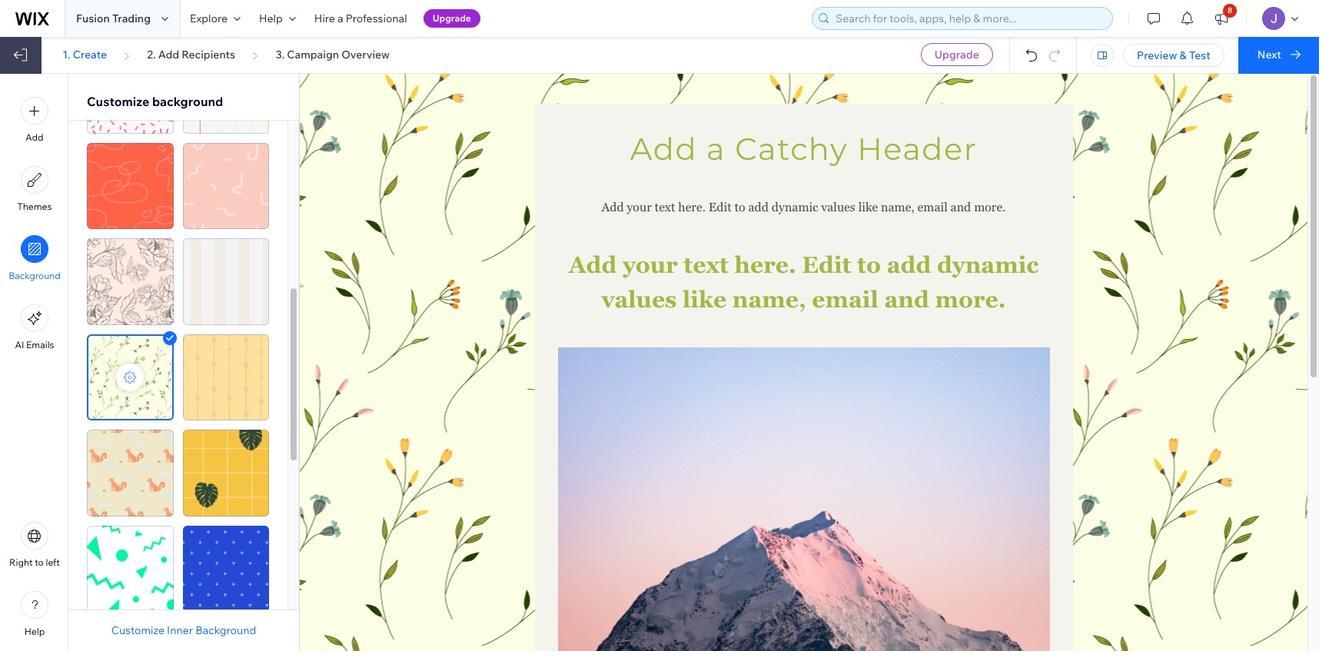 Task type: describe. For each thing, give the bounding box(es) containing it.
3. campaign overview
[[276, 48, 390, 62]]

1 horizontal spatial help
[[259, 12, 283, 25]]

1 horizontal spatial here.
[[735, 251, 796, 278]]

more. inside add your text here. edit to add dynamic values like name, email and more.
[[935, 286, 1006, 313]]

8 button
[[1205, 0, 1239, 37]]

0 vertical spatial and
[[951, 200, 971, 215]]

to inside button
[[35, 557, 44, 568]]

hire a professional link
[[305, 0, 417, 37]]

preview & test
[[1137, 48, 1211, 62]]

1 vertical spatial text
[[684, 251, 729, 278]]

customize background
[[87, 94, 223, 109]]

1.
[[62, 48, 70, 62]]

and inside add your text here. edit to add dynamic values like name, email and more.
[[885, 286, 930, 313]]

inner
[[167, 624, 193, 637]]

1 vertical spatial help button
[[21, 591, 48, 637]]

&
[[1180, 48, 1187, 62]]

next
[[1258, 48, 1282, 62]]

add inside button
[[26, 131, 44, 143]]

test
[[1190, 48, 1211, 62]]

1 vertical spatial upgrade button
[[921, 43, 993, 66]]

add a catchy header
[[630, 130, 978, 168]]

next button
[[1239, 37, 1320, 74]]

1 vertical spatial name,
[[733, 286, 806, 313]]

background
[[152, 94, 223, 109]]

0 horizontal spatial here.
[[678, 200, 706, 215]]

ai emails
[[15, 339, 54, 351]]

1 vertical spatial values
[[602, 286, 677, 313]]

0 horizontal spatial edit
[[709, 200, 732, 215]]

preview & test button
[[1124, 44, 1225, 67]]

0 vertical spatial dynamic
[[772, 200, 819, 215]]

trading
[[112, 12, 151, 25]]

fusion
[[76, 12, 110, 25]]

0 horizontal spatial email
[[812, 286, 879, 313]]

0 horizontal spatial text
[[655, 200, 676, 215]]

ai
[[15, 339, 24, 351]]

2. add recipients
[[147, 48, 235, 62]]

1 horizontal spatial values
[[822, 200, 856, 215]]

Search for tools, apps, help & more... field
[[831, 8, 1108, 29]]

1 vertical spatial add
[[887, 251, 931, 278]]

background button
[[9, 235, 61, 281]]

create
[[73, 48, 107, 62]]

1 vertical spatial your
[[623, 251, 678, 278]]

campaign
[[287, 48, 339, 62]]

1 vertical spatial help
[[24, 626, 45, 637]]

themes
[[17, 201, 52, 212]]

preview
[[1137, 48, 1178, 62]]

emails
[[26, 339, 54, 351]]

2 horizontal spatial to
[[857, 251, 881, 278]]

right
[[9, 557, 33, 568]]

upgrade for the leftmost upgrade button
[[433, 12, 471, 24]]

themes button
[[17, 166, 52, 212]]



Task type: vqa. For each thing, say whether or not it's contained in the screenshot.
'Add' inside the Button
yes



Task type: locate. For each thing, give the bounding box(es) containing it.
upgrade right professional
[[433, 12, 471, 24]]

1 vertical spatial edit
[[802, 251, 852, 278]]

add button
[[21, 97, 48, 143]]

3. campaign overview link
[[276, 48, 390, 62]]

help button up the 3.
[[250, 0, 305, 37]]

text
[[655, 200, 676, 215], [684, 251, 729, 278]]

1 vertical spatial more.
[[935, 286, 1006, 313]]

0 horizontal spatial upgrade button
[[423, 9, 480, 28]]

1 vertical spatial upgrade
[[935, 48, 979, 62]]

a for catchy
[[707, 130, 726, 168]]

0 vertical spatial to
[[735, 200, 746, 215]]

0 horizontal spatial to
[[35, 557, 44, 568]]

0 horizontal spatial a
[[338, 12, 343, 25]]

1 horizontal spatial email
[[918, 200, 948, 215]]

1 horizontal spatial edit
[[802, 251, 852, 278]]

upgrade down search for tools, apps, help & more... field
[[935, 48, 979, 62]]

1 vertical spatial dynamic
[[937, 251, 1039, 278]]

your
[[627, 200, 652, 215], [623, 251, 678, 278]]

name,
[[881, 200, 915, 215], [733, 286, 806, 313]]

add
[[749, 200, 769, 215], [887, 251, 931, 278]]

0 horizontal spatial and
[[885, 286, 930, 313]]

customize
[[87, 94, 149, 109], [111, 624, 165, 637]]

help button
[[250, 0, 305, 37], [21, 591, 48, 637]]

3.
[[276, 48, 285, 62]]

recipients
[[182, 48, 235, 62]]

1 horizontal spatial to
[[735, 200, 746, 215]]

1 horizontal spatial help button
[[250, 0, 305, 37]]

0 horizontal spatial add
[[749, 200, 769, 215]]

1 horizontal spatial add
[[887, 251, 931, 278]]

edit
[[709, 200, 732, 215], [802, 251, 852, 278]]

1 horizontal spatial like
[[859, 200, 878, 215]]

1 vertical spatial a
[[707, 130, 726, 168]]

customize for customize inner background
[[111, 624, 165, 637]]

1 vertical spatial to
[[857, 251, 881, 278]]

0 vertical spatial edit
[[709, 200, 732, 215]]

0 horizontal spatial dynamic
[[772, 200, 819, 215]]

0 vertical spatial more.
[[974, 200, 1006, 215]]

0 horizontal spatial name,
[[733, 286, 806, 313]]

1 horizontal spatial and
[[951, 200, 971, 215]]

hire
[[314, 12, 335, 25]]

customize inner background button
[[111, 624, 256, 637]]

0 vertical spatial here.
[[678, 200, 706, 215]]

add
[[158, 48, 179, 62], [630, 130, 697, 168], [26, 131, 44, 143], [602, 200, 624, 215], [569, 251, 617, 278]]

1 horizontal spatial upgrade
[[935, 48, 979, 62]]

1 vertical spatial customize
[[111, 624, 165, 637]]

8
[[1228, 5, 1233, 15]]

a left catchy
[[707, 130, 726, 168]]

0 vertical spatial upgrade button
[[423, 9, 480, 28]]

a
[[338, 12, 343, 25], [707, 130, 726, 168]]

0 horizontal spatial help
[[24, 626, 45, 637]]

1. create link
[[62, 48, 107, 62]]

background right inner
[[195, 624, 256, 637]]

email
[[918, 200, 948, 215], [812, 286, 879, 313]]

help button down right to left
[[21, 591, 48, 637]]

professional
[[346, 12, 407, 25]]

2.
[[147, 48, 156, 62]]

0 vertical spatial background
[[9, 270, 61, 281]]

0 vertical spatial name,
[[881, 200, 915, 215]]

0 horizontal spatial values
[[602, 286, 677, 313]]

0 vertical spatial help button
[[250, 0, 305, 37]]

0 horizontal spatial help button
[[21, 591, 48, 637]]

help up the 3.
[[259, 12, 283, 25]]

to
[[735, 200, 746, 215], [857, 251, 881, 278], [35, 557, 44, 568]]

help down right to left
[[24, 626, 45, 637]]

0 horizontal spatial like
[[683, 286, 727, 313]]

1 horizontal spatial dynamic
[[937, 251, 1039, 278]]

overview
[[342, 48, 390, 62]]

1 horizontal spatial upgrade button
[[921, 43, 993, 66]]

1 horizontal spatial text
[[684, 251, 729, 278]]

0 vertical spatial upgrade
[[433, 12, 471, 24]]

1 horizontal spatial background
[[195, 624, 256, 637]]

upgrade button
[[423, 9, 480, 28], [921, 43, 993, 66]]

header
[[858, 130, 978, 168]]

customize inner background
[[111, 624, 256, 637]]

ai emails button
[[15, 305, 54, 351]]

1 horizontal spatial a
[[707, 130, 726, 168]]

explore
[[190, 12, 228, 25]]

fusion trading
[[76, 12, 151, 25]]

1. create
[[62, 48, 107, 62]]

1 vertical spatial here.
[[735, 251, 796, 278]]

1 vertical spatial and
[[885, 286, 930, 313]]

upgrade
[[433, 12, 471, 24], [935, 48, 979, 62]]

more.
[[974, 200, 1006, 215], [935, 286, 1006, 313]]

a right the hire
[[338, 12, 343, 25]]

2. add recipients link
[[147, 48, 235, 62]]

catchy
[[735, 130, 848, 168]]

0 vertical spatial a
[[338, 12, 343, 25]]

0 vertical spatial email
[[918, 200, 948, 215]]

0 vertical spatial text
[[655, 200, 676, 215]]

and
[[951, 200, 971, 215], [885, 286, 930, 313]]

customize down create
[[87, 94, 149, 109]]

here.
[[678, 200, 706, 215], [735, 251, 796, 278]]

0 vertical spatial add your text here. edit to add dynamic values like name, email and more.
[[602, 200, 1006, 215]]

add your text here. edit to add dynamic values like name, email and more.
[[602, 200, 1006, 215], [569, 251, 1045, 313]]

1 vertical spatial email
[[812, 286, 879, 313]]

right to left button
[[9, 522, 60, 568]]

0 horizontal spatial background
[[9, 270, 61, 281]]

like
[[859, 200, 878, 215], [683, 286, 727, 313]]

0 horizontal spatial upgrade
[[433, 12, 471, 24]]

upgrade button right professional
[[423, 9, 480, 28]]

0 vertical spatial like
[[859, 200, 878, 215]]

0 vertical spatial add
[[749, 200, 769, 215]]

upgrade for bottommost upgrade button
[[935, 48, 979, 62]]

upgrade button down search for tools, apps, help & more... field
[[921, 43, 993, 66]]

1 horizontal spatial name,
[[881, 200, 915, 215]]

hire a professional
[[314, 12, 407, 25]]

0 vertical spatial help
[[259, 12, 283, 25]]

0 vertical spatial values
[[822, 200, 856, 215]]

2 vertical spatial to
[[35, 557, 44, 568]]

left
[[46, 557, 60, 568]]

0 vertical spatial customize
[[87, 94, 149, 109]]

background up ai emails button
[[9, 270, 61, 281]]

1 vertical spatial like
[[683, 286, 727, 313]]

values
[[822, 200, 856, 215], [602, 286, 677, 313]]

help
[[259, 12, 283, 25], [24, 626, 45, 637]]

customize for customize background
[[87, 94, 149, 109]]

right to left
[[9, 557, 60, 568]]

0 vertical spatial your
[[627, 200, 652, 215]]

background
[[9, 270, 61, 281], [195, 624, 256, 637]]

a for professional
[[338, 12, 343, 25]]

dynamic
[[772, 200, 819, 215], [937, 251, 1039, 278]]

1 vertical spatial background
[[195, 624, 256, 637]]

1 vertical spatial add your text here. edit to add dynamic values like name, email and more.
[[569, 251, 1045, 313]]

customize left inner
[[111, 624, 165, 637]]



